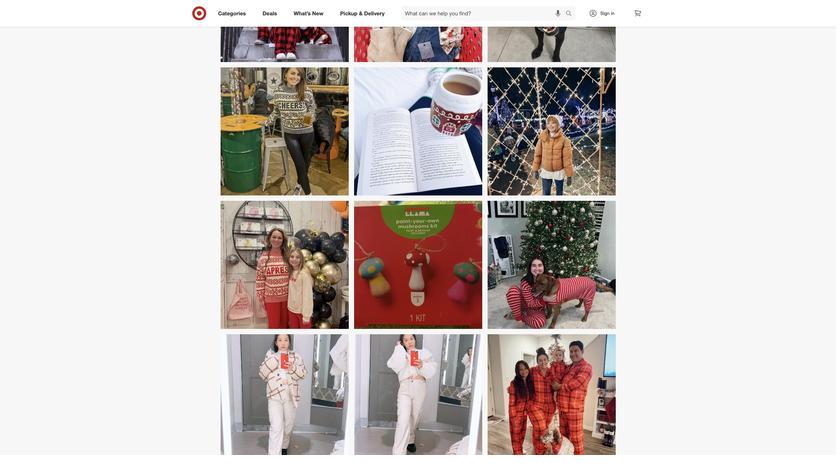 Task type: locate. For each thing, give the bounding box(es) containing it.
user image by @mama_murillo image
[[487, 334, 616, 455]]

user image by @catch_her_free image
[[220, 334, 349, 455], [354, 334, 482, 455]]

user image by @kirby_brandywinecottage image
[[354, 201, 482, 329]]

user image by @the.paperback.place image
[[354, 67, 482, 196]]

pickup & delivery link
[[334, 6, 393, 21]]

user image by @tizzie_lish image
[[487, 67, 616, 196]]

categories link
[[212, 6, 254, 21]]

What can we help you find? suggestions appear below search field
[[401, 6, 567, 21]]

categories
[[218, 10, 246, 17]]

what's
[[294, 10, 311, 17]]

1 horizontal spatial user image by @catch_her_free image
[[354, 334, 482, 455]]

delivery
[[364, 10, 385, 17]]

what's new link
[[288, 6, 332, 21]]

0 horizontal spatial user image by @catch_her_free image
[[220, 334, 349, 455]]



Task type: describe. For each thing, give the bounding box(es) containing it.
user image by @ridinwithrocco image
[[487, 0, 616, 62]]

sign in link
[[583, 6, 625, 21]]

pickup & delivery
[[340, 10, 385, 17]]

what's new
[[294, 10, 323, 17]]

user image by @alaina_marie.c image
[[220, 67, 349, 196]]

user image by @bunkerboy__ image
[[487, 201, 616, 329]]

deals
[[263, 10, 277, 17]]

user image by @takingontarget image
[[354, 0, 482, 62]]

sign in
[[600, 10, 615, 16]]

2 user image by @catch_her_free image from the left
[[354, 334, 482, 455]]

deals link
[[257, 6, 285, 21]]

new
[[312, 10, 323, 17]]

search
[[563, 11, 579, 17]]

1 user image by @catch_her_free image from the left
[[220, 334, 349, 455]]

sign
[[600, 10, 610, 16]]

search button
[[563, 6, 579, 22]]

pickup
[[340, 10, 357, 17]]

&
[[359, 10, 363, 17]]

user image by @fashion_travel_life1 image
[[220, 201, 349, 329]]

in
[[611, 10, 615, 16]]

user image by @cultivatededge image
[[220, 0, 349, 62]]



Task type: vqa. For each thing, say whether or not it's contained in the screenshot.
Co™ inside the Men's Relaxed Fit Long Sleeve Thermal Undershirt - Goodfellow & Co™
no



